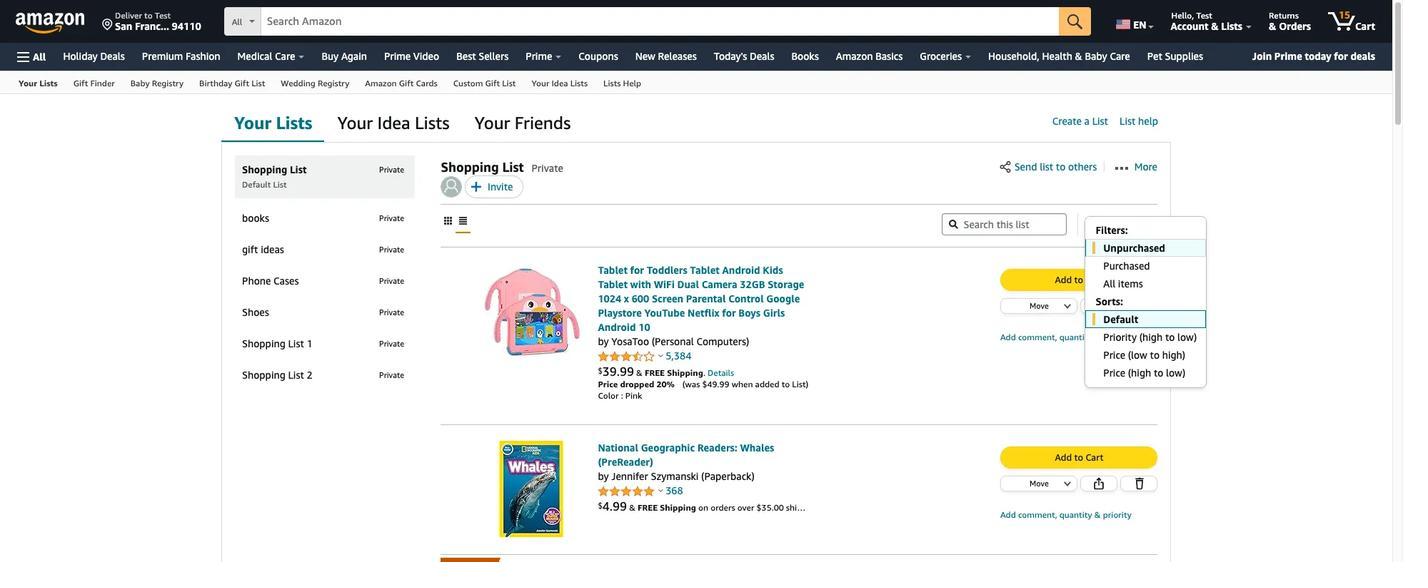 Task type: describe. For each thing, give the bounding box(es) containing it.
1 horizontal spatial your idea lists link
[[524, 71, 596, 94]]

basics
[[876, 50, 903, 62]]

cart for 39
[[1086, 274, 1104, 286]]

0 vertical spatial baby
[[1085, 50, 1107, 62]]

deals for today's deals
[[750, 50, 775, 62]]

unpurchased option
[[1085, 239, 1206, 257]]

add for 4 'add comment, quantity & priority' link
[[1001, 510, 1016, 521]]

playstore
[[598, 307, 642, 319]]

15
[[1339, 9, 1351, 21]]

add for 39's add to cart "link"
[[1055, 274, 1072, 286]]

girls
[[763, 307, 785, 319]]

quantity for 4
[[1060, 510, 1092, 521]]

2 vertical spatial for
[[722, 307, 736, 319]]

best
[[456, 50, 476, 62]]

gift
[[242, 244, 258, 256]]

add comment, quantity & priority link for 39
[[1001, 332, 1132, 343]]

today's
[[714, 50, 747, 62]]

list)
[[792, 379, 809, 390]]

price inside $ 39 . 99 & free shipping . details price dropped 20% (was $49.99 when added to list) color                                                : pink
[[598, 379, 618, 390]]

private for books
[[379, 214, 404, 223]]

cart for 4
[[1086, 452, 1104, 463]]

lists right hello, test
[[1221, 20, 1243, 32]]

geographic
[[641, 442, 695, 454]]

a
[[1085, 115, 1090, 127]]

create
[[1053, 115, 1082, 127]]

lists help
[[604, 78, 641, 89]]

returns & orders
[[1269, 10, 1311, 32]]

dropped
[[620, 379, 654, 390]]

sorts: link
[[1086, 292, 1206, 310]]

when
[[732, 379, 753, 390]]

join
[[1253, 50, 1272, 62]]

add comment, quantity & priority for 39
[[1001, 332, 1132, 343]]

tablet for toddlers tablet android kids tablet with wifi dual camera 32gb storage 1024 x 600 screen parental control google playstore youtube netflix for boys girls android 10 image
[[484, 264, 580, 360]]

shopping list 1
[[242, 338, 313, 350]]

amazon basics
[[836, 50, 903, 62]]

x
[[624, 293, 629, 305]]

join prime today for deals
[[1253, 50, 1375, 62]]

$ 4 . 99 & free shipping on orders over $35.00  shipped by amazon.
[[598, 499, 867, 514]]

private for shopping list 2
[[379, 371, 404, 380]]

premium fashion link
[[133, 46, 229, 66]]

all inside filters: unpurchased purchased all items sorts: default priority (high to low) price (low to high) price (high to low)
[[1104, 277, 1116, 290]]

today's deals
[[714, 50, 775, 62]]

test inside the deliver to test san franc... 94110‌
[[155, 10, 171, 21]]

more link
[[1115, 159, 1158, 174]]

368 link
[[666, 485, 683, 497]]

your lists link for baby registry link
[[11, 71, 65, 94]]

shoes
[[242, 306, 269, 319]]

your down prime link
[[532, 78, 549, 89]]

high)
[[1162, 349, 1186, 361]]

your lists link for your friends link
[[221, 104, 324, 144]]

list help
[[1120, 115, 1158, 127]]

sellers
[[479, 50, 509, 62]]

filters: link
[[1086, 221, 1206, 239]]

600
[[632, 293, 649, 305]]

national geographic readers: whales (prereader) link
[[598, 442, 774, 468]]

lists down all button
[[39, 78, 58, 89]]

details
[[708, 368, 734, 379]]

send list to others
[[1015, 161, 1097, 173]]

comment, for 39
[[1018, 332, 1057, 343]]

new releases
[[635, 50, 697, 62]]

0 horizontal spatial android
[[598, 321, 636, 334]]

books link
[[783, 46, 828, 66]]

10
[[639, 321, 650, 334]]

filter
[[1086, 217, 1110, 229]]

prime link
[[517, 46, 570, 66]]

$35.00
[[757, 503, 784, 513]]

lists help link
[[596, 71, 649, 94]]

household, health & baby care link
[[980, 46, 1139, 66]]

0 vertical spatial price
[[1104, 349, 1126, 361]]

custom
[[453, 78, 483, 89]]

comment, for 4
[[1018, 510, 1057, 521]]

by inside tablet for toddlers tablet android kids tablet with wifi dual camera 32gb storage 1024 x 600 screen parental control google playstore youtube netflix for boys girls android 10 by yosatoo (personal computers)
[[598, 336, 609, 348]]

for inside navigation navigation
[[1334, 50, 1348, 62]]

en
[[1133, 19, 1147, 31]]

move submit for 39
[[1001, 299, 1077, 314]]

free for 4
[[638, 503, 658, 513]]

price (low to high) link
[[1086, 346, 1206, 364]]

& inside the returns & orders
[[1269, 20, 1277, 32]]

google
[[767, 293, 800, 305]]

add to cart link for 4
[[1001, 448, 1157, 468]]

add to cart for 4
[[1055, 452, 1104, 463]]

1
[[307, 338, 313, 350]]

priority
[[1104, 331, 1137, 343]]

your idea lists inside tab list
[[337, 113, 450, 133]]

lists down wedding
[[276, 113, 312, 133]]

gift finder link
[[65, 71, 123, 94]]

20%
[[657, 379, 675, 390]]

32gb
[[740, 279, 765, 291]]

lists down coupons link
[[570, 78, 588, 89]]

move submit for 4
[[1001, 477, 1077, 491]]

gift for birthday gift list
[[235, 78, 249, 89]]

1 vertical spatial for
[[630, 264, 644, 276]]

quantity for 39
[[1060, 332, 1092, 343]]

en link
[[1108, 4, 1160, 39]]

jennifer
[[612, 471, 648, 483]]

premium
[[142, 50, 183, 62]]

best sellers link
[[448, 46, 517, 66]]

medical care link
[[229, 46, 313, 66]]

registry for baby registry
[[152, 78, 184, 89]]

2 horizontal spatial .
[[703, 368, 705, 379]]

$ for 39
[[598, 366, 603, 375]]

holiday
[[63, 50, 98, 62]]

free for 39
[[645, 368, 665, 379]]

readers:
[[698, 442, 738, 454]]

custom gift list link
[[445, 71, 524, 94]]

. for 39
[[617, 364, 620, 379]]

tablet for toddlers tablet android kids tablet with wifi dual camera 32gb storage 1024 x 600 screen parental control google playstore youtube netflix for boys girls android 10 by yosatoo (personal computers)
[[598, 264, 804, 348]]

all inside search field
[[232, 16, 242, 27]]

again
[[341, 50, 367, 62]]

details link
[[708, 368, 734, 379]]

care inside medical care link
[[275, 50, 295, 62]]

color
[[598, 391, 619, 401]]

add comment, quantity & priority link for 4
[[1001, 510, 1132, 521]]

to inside $ 39 . 99 & free shipping . details price dropped 20% (was $49.99 when added to list) color                                                : pink
[[782, 379, 790, 390]]

purchased link
[[1086, 257, 1206, 275]]

cart inside navigation navigation
[[1355, 20, 1375, 32]]

0 vertical spatial low)
[[1178, 331, 1197, 343]]

phone
[[242, 275, 271, 287]]

szymanski
[[651, 471, 699, 483]]

$49.99
[[702, 379, 730, 390]]

added
[[755, 379, 780, 390]]

2
[[307, 369, 313, 381]]

filters: unpurchased purchased all items sorts: default priority (high to low) price (low to high) price (high to low)
[[1096, 224, 1197, 379]]

(paperback)
[[701, 471, 755, 483]]

priority (high to low) link
[[1086, 328, 1206, 346]]

4
[[603, 499, 610, 514]]

coupons link
[[570, 46, 627, 66]]

shopping list heading
[[441, 159, 524, 175]]

(was
[[683, 379, 700, 390]]

3 prime from the left
[[1275, 50, 1302, 62]]

your down all button
[[19, 78, 37, 89]]

your lists heading
[[234, 113, 312, 133]]

sorts:
[[1096, 295, 1123, 307]]

national
[[598, 442, 638, 454]]

99 for 39
[[620, 364, 634, 379]]

private for phone cases
[[379, 276, 404, 286]]

your lists for baby registry link's your lists link
[[19, 78, 58, 89]]

all inside button
[[33, 50, 46, 62]]

pet
[[1147, 50, 1163, 62]]

video
[[413, 50, 439, 62]]

all button
[[11, 43, 52, 71]]

tab list containing your lists
[[221, 104, 1171, 144]]



Task type: locate. For each thing, give the bounding box(es) containing it.
0 vertical spatial move
[[1030, 301, 1049, 311]]

2 horizontal spatial for
[[1334, 50, 1348, 62]]

list
[[1040, 161, 1054, 173]]

$ inside $ 39 . 99 & free shipping . details price dropped 20% (was $49.99 when added to list) color                                                : pink
[[598, 366, 603, 375]]

navigation navigation
[[0, 0, 1393, 94]]

private for shopping list 1
[[379, 339, 404, 349]]

price (high to low) link
[[1086, 364, 1206, 382]]

1 priority from the top
[[1103, 332, 1132, 343]]

unpurchased
[[1104, 242, 1165, 254]]

amazon for amazon gift cards
[[365, 78, 397, 89]]

your friends
[[475, 113, 571, 133]]

move for 39
[[1030, 301, 1049, 311]]

1 vertical spatial $
[[598, 501, 603, 510]]

search image
[[949, 220, 959, 229]]

1 horizontal spatial default
[[1104, 313, 1139, 325]]

2 registry from the left
[[318, 78, 349, 89]]

0 vertical spatial add comment, quantity & priority link
[[1001, 332, 1132, 343]]

gift left finder
[[73, 78, 88, 89]]

99 right 39
[[620, 364, 634, 379]]

default inside filters: unpurchased purchased all items sorts: default priority (high to low) price (low to high) price (high to low)
[[1104, 313, 1139, 325]]

unpurchased link
[[1086, 239, 1206, 257]]

free inside $ 39 . 99 & free shipping . details price dropped 20% (was $49.99 when added to list) color                                                : pink
[[645, 368, 665, 379]]

your idea lists inside navigation navigation
[[532, 78, 588, 89]]

low) down high)
[[1166, 367, 1186, 379]]

add for 39's 'add comment, quantity & priority' link
[[1001, 332, 1016, 343]]

buy again
[[322, 50, 367, 62]]

baby
[[1085, 50, 1107, 62], [131, 78, 150, 89]]

san
[[115, 20, 132, 32]]

shipping
[[667, 368, 703, 379], [660, 503, 696, 513]]

None submit
[[1059, 7, 1091, 36], [1122, 477, 1157, 491], [1059, 7, 1091, 36], [1122, 477, 1157, 491]]

registry for wedding registry
[[318, 78, 349, 89]]

gift for custom gift list
[[485, 78, 500, 89]]

sort
[[1122, 217, 1142, 229]]

1 horizontal spatial amazon
[[836, 50, 873, 62]]

add for 4's add to cart "link"
[[1055, 452, 1072, 463]]

(prereader)
[[598, 456, 653, 468]]

1 horizontal spatial test
[[1197, 10, 1212, 21]]

1 vertical spatial move submit
[[1001, 477, 1077, 491]]

shipping inside $ 4 . 99 & free shipping on orders over $35.00  shipped by amazon.
[[660, 503, 696, 513]]

on
[[698, 503, 709, 513]]

orders
[[711, 503, 735, 513]]

1 vertical spatial (high
[[1128, 367, 1151, 379]]

1 vertical spatial 99
[[613, 499, 627, 514]]

create a list
[[1053, 115, 1108, 127]]

switch to grid view image
[[444, 217, 452, 225]]

care left pet
[[1110, 50, 1130, 62]]

1 vertical spatial your lists link
[[221, 104, 324, 144]]

1 vertical spatial add comment, quantity & priority link
[[1001, 510, 1132, 521]]

2 add comment, quantity & priority from the top
[[1001, 510, 1132, 521]]

1 vertical spatial android
[[598, 321, 636, 334]]

account & lists
[[1171, 20, 1243, 32]]

0 horizontal spatial amazon
[[365, 78, 397, 89]]

others
[[1068, 161, 1097, 173]]

priority for 4
[[1103, 510, 1132, 521]]

2 add to cart from the top
[[1055, 452, 1104, 463]]

0 horizontal spatial your idea lists
[[337, 113, 450, 133]]

0 vertical spatial priority
[[1103, 332, 1132, 343]]

99
[[620, 364, 634, 379], [613, 499, 627, 514]]

0 vertical spatial default
[[242, 179, 271, 190]]

1 horizontal spatial for
[[722, 307, 736, 319]]

default up priority
[[1104, 313, 1139, 325]]

1 horizontal spatial your lists link
[[221, 104, 324, 144]]

1 horizontal spatial care
[[1110, 50, 1130, 62]]

share submit for 4
[[1081, 477, 1117, 491]]

idea down prime link
[[552, 78, 568, 89]]

&
[[1211, 20, 1219, 32], [1269, 20, 1277, 32], [1075, 50, 1083, 62], [1112, 217, 1120, 229], [1095, 332, 1101, 343], [636, 368, 643, 379], [629, 503, 636, 513], [1095, 510, 1101, 521]]

0 vertical spatial android
[[722, 264, 760, 276]]

tab list
[[221, 104, 1171, 144]]

add comment, quantity & priority for 4
[[1001, 510, 1132, 521]]

books
[[242, 212, 269, 224]]

gift finder
[[73, 78, 115, 89]]

0 vertical spatial amazon
[[836, 50, 873, 62]]

account
[[1171, 20, 1209, 32]]

low)
[[1178, 331, 1197, 343], [1166, 367, 1186, 379]]

1 add comment, quantity & priority from the top
[[1001, 332, 1132, 343]]

368
[[666, 485, 683, 497]]

0 vertical spatial for
[[1334, 50, 1348, 62]]

0 image
[[441, 176, 462, 198]]

0 vertical spatial all
[[232, 16, 242, 27]]

household,
[[988, 50, 1040, 62]]

1 vertical spatial your lists
[[234, 113, 312, 133]]

2 vertical spatial cart
[[1086, 452, 1104, 463]]

& inside $ 39 . 99 & free shipping . details price dropped 20% (was $49.99 when added to list) color                                                : pink
[[636, 368, 643, 379]]

. for 4
[[610, 499, 613, 514]]

2 quantity from the top
[[1060, 510, 1092, 521]]

for up with
[[630, 264, 644, 276]]

toddlers
[[647, 264, 688, 276]]

1 share submit from the top
[[1081, 299, 1117, 314]]

shopping inside 'shopping list default list'
[[242, 164, 287, 176]]

shopping
[[441, 159, 499, 175], [242, 164, 287, 176], [242, 338, 286, 350], [242, 369, 286, 381]]

2 share submit from the top
[[1081, 477, 1117, 491]]

registry down buy
[[318, 78, 349, 89]]

1 test from the left
[[155, 10, 171, 21]]

1 vertical spatial add comment, quantity & priority
[[1001, 510, 1132, 521]]

amazon gift cards
[[365, 78, 438, 89]]

free down jennifer
[[638, 503, 658, 513]]

0 horizontal spatial your lists
[[19, 78, 58, 89]]

price
[[1104, 349, 1126, 361], [1104, 367, 1126, 379], [598, 379, 618, 390]]

0 vertical spatial your lists
[[19, 78, 58, 89]]

1 vertical spatial idea
[[377, 113, 410, 133]]

2 vertical spatial price
[[598, 379, 618, 390]]

join prime today for deals link
[[1247, 47, 1381, 66]]

priority
[[1103, 332, 1132, 343], [1103, 510, 1132, 521]]

idea inside tab list
[[377, 113, 410, 133]]

3 gift from the left
[[399, 78, 414, 89]]

1 gift from the left
[[73, 78, 88, 89]]

0 horizontal spatial your lists link
[[11, 71, 65, 94]]

0 vertical spatial cart
[[1355, 20, 1375, 32]]

1 vertical spatial default
[[1104, 313, 1139, 325]]

2 horizontal spatial all
[[1104, 277, 1116, 290]]

prime right join on the top right
[[1275, 50, 1302, 62]]

0 vertical spatial add to cart link
[[1001, 270, 1157, 291]]

move for 4
[[1030, 479, 1049, 488]]

wedding registry link
[[273, 71, 357, 94]]

1 horizontal spatial baby
[[1085, 50, 1107, 62]]

2 care from the left
[[1110, 50, 1130, 62]]

| image
[[1104, 161, 1105, 171]]

by down (prereader)
[[598, 471, 609, 483]]

your idea lists down prime link
[[532, 78, 588, 89]]

groceries
[[920, 50, 962, 62]]

0 horizontal spatial all
[[33, 50, 46, 62]]

1 vertical spatial by
[[598, 471, 609, 483]]

1 add to cart link from the top
[[1001, 270, 1157, 291]]

2 horizontal spatial prime
[[1275, 50, 1302, 62]]

by inside $ 4 . 99 & free shipping on orders over $35.00  shipped by amazon.
[[819, 503, 828, 513]]

gift right birthday
[[235, 78, 249, 89]]

wifi
[[654, 279, 675, 291]]

shopping down your lists heading
[[242, 164, 287, 176]]

all down amazon image
[[33, 50, 46, 62]]

list box
[[1085, 221, 1206, 382]]

1 deals from the left
[[100, 50, 125, 62]]

shipping for 4
[[660, 503, 696, 513]]

1 care from the left
[[275, 50, 295, 62]]

your lists for your lists link for your friends link
[[234, 113, 312, 133]]

1 add comment, quantity & priority link from the top
[[1001, 332, 1132, 343]]

tablet for toddlers tablet android kids tablet with wifi dual camera 32gb storage 1024 x 600 screen parental control google playstore youtube netflix for boys girls android 10 link
[[598, 264, 804, 334]]

1 vertical spatial your idea lists
[[337, 113, 450, 133]]

1 vertical spatial move
[[1030, 479, 1049, 488]]

0 vertical spatial shipping
[[667, 368, 703, 379]]

0 vertical spatial comment,
[[1018, 332, 1057, 343]]

1 vertical spatial priority
[[1103, 510, 1132, 521]]

1 horizontal spatial your lists
[[234, 113, 312, 133]]

add to cart for 39
[[1055, 274, 1104, 286]]

1 vertical spatial price
[[1104, 367, 1126, 379]]

amazon down again
[[365, 78, 397, 89]]

ideas
[[261, 244, 284, 256]]

0 horizontal spatial your idea lists link
[[324, 104, 462, 144]]

priority for 39
[[1103, 332, 1132, 343]]

2 $ from the top
[[598, 501, 603, 510]]

2 deals from the left
[[750, 50, 775, 62]]

shipping down 368 link
[[660, 503, 696, 513]]

your idea lists link down prime link
[[524, 71, 596, 94]]

your idea lists link
[[524, 71, 596, 94], [324, 104, 462, 144]]

. up $49.99
[[703, 368, 705, 379]]

your lists link down all button
[[11, 71, 65, 94]]

amazon inside amazon basics link
[[836, 50, 873, 62]]

0 vertical spatial 99
[[620, 364, 634, 379]]

lists left help
[[604, 78, 621, 89]]

for left deals
[[1334, 50, 1348, 62]]

health
[[1042, 50, 1073, 62]]

your inside your friends link
[[475, 113, 510, 133]]

idea down amazon gift cards
[[377, 113, 410, 133]]

gift right custom
[[485, 78, 500, 89]]

0 vertical spatial $
[[598, 366, 603, 375]]

shopping list 2
[[242, 369, 313, 381]]

all up medical
[[232, 16, 242, 27]]

premium fashion
[[142, 50, 220, 62]]

0 vertical spatial your lists link
[[11, 71, 65, 94]]

custom gift list
[[453, 78, 516, 89]]

2 move submit from the top
[[1001, 477, 1077, 491]]

default inside 'shopping list default list'
[[242, 179, 271, 190]]

0 vertical spatial (high
[[1140, 331, 1163, 343]]

2 test from the left
[[1197, 10, 1212, 21]]

purchased
[[1104, 260, 1150, 272]]

shipping for 39
[[667, 368, 703, 379]]

idea inside navigation navigation
[[552, 78, 568, 89]]

$ up color
[[598, 366, 603, 375]]

holiday deals link
[[55, 46, 133, 66]]

invite link
[[465, 176, 524, 199]]

more options image
[[1115, 167, 1128, 170]]

1 vertical spatial add to cart
[[1055, 452, 1104, 463]]

1 move from the top
[[1030, 301, 1049, 311]]

free up 20%
[[645, 368, 665, 379]]

deals for holiday deals
[[100, 50, 125, 62]]

94110‌
[[172, 20, 201, 32]]

1 vertical spatial cart
[[1086, 274, 1104, 286]]

$
[[598, 366, 603, 375], [598, 501, 603, 510]]

gift
[[73, 78, 88, 89], [235, 78, 249, 89], [399, 78, 414, 89], [485, 78, 500, 89]]

deals up finder
[[100, 50, 125, 62]]

list help link
[[1120, 115, 1158, 127]]

baby right health
[[1085, 50, 1107, 62]]

your idea lists link down amazon gift cards
[[324, 104, 462, 144]]

your
[[19, 78, 37, 89], [532, 78, 549, 89], [234, 113, 272, 133], [337, 113, 373, 133], [475, 113, 510, 133]]

shopping up 0 image
[[441, 159, 499, 175]]

shopping down shoes
[[242, 338, 286, 350]]

shopping for shopping list default list
[[242, 164, 287, 176]]

0 horizontal spatial deals
[[100, 50, 125, 62]]

test right the hello,
[[1197, 10, 1212, 21]]

private for shoes
[[379, 308, 404, 317]]

all up sorts:
[[1104, 277, 1116, 290]]

0 horizontal spatial .
[[610, 499, 613, 514]]

your lists down wedding
[[234, 113, 312, 133]]

idea
[[552, 78, 568, 89], [377, 113, 410, 133]]

lists inside "link"
[[604, 78, 621, 89]]

to inside the deliver to test san franc... 94110‌
[[144, 10, 153, 21]]

1 vertical spatial shipping
[[660, 503, 696, 513]]

0 vertical spatial your idea lists link
[[524, 71, 596, 94]]

2 add to cart link from the top
[[1001, 448, 1157, 468]]

list box containing filters:
[[1085, 221, 1206, 382]]

0 horizontal spatial care
[[275, 50, 295, 62]]

pet supplies
[[1147, 50, 1203, 62]]

kids
[[763, 264, 783, 276]]

2 add comment, quantity & priority link from the top
[[1001, 510, 1132, 521]]

phone cases
[[242, 275, 299, 287]]

gift left the cards
[[399, 78, 414, 89]]

national geographic readers: whales (prereader) image
[[484, 441, 580, 538]]

1 add to cart from the top
[[1055, 274, 1104, 286]]

whales
[[740, 442, 774, 454]]

1024
[[598, 293, 621, 305]]

1 horizontal spatial prime
[[526, 50, 552, 62]]

amazon basics link
[[828, 46, 911, 66]]

2 prime from the left
[[526, 50, 552, 62]]

0 vertical spatial quantity
[[1060, 332, 1092, 343]]

0 horizontal spatial idea
[[377, 113, 410, 133]]

0 vertical spatial free
[[645, 368, 665, 379]]

amazon left basics
[[836, 50, 873, 62]]

returns
[[1269, 10, 1299, 21]]

your lists inside navigation navigation
[[19, 78, 58, 89]]

national geographic readers: whales (prereader) by jennifer szymanski (paperback)
[[598, 442, 774, 483]]

android down the playstore
[[598, 321, 636, 334]]

prime for prime video
[[384, 50, 411, 62]]

your idea lists down amazon gift cards
[[337, 113, 450, 133]]

Move submit
[[1001, 299, 1077, 314], [1001, 477, 1077, 491]]

1 vertical spatial all
[[33, 50, 46, 62]]

Search Amazon text field
[[261, 8, 1059, 35]]

0 vertical spatial idea
[[552, 78, 568, 89]]

0 vertical spatial your idea lists
[[532, 78, 588, 89]]

send list to others image
[[999, 159, 1012, 176]]

1 horizontal spatial android
[[722, 264, 760, 276]]

care up wedding
[[275, 50, 295, 62]]

Share submit
[[1081, 299, 1117, 314], [1081, 477, 1117, 491]]

1 prime from the left
[[384, 50, 411, 62]]

dual
[[677, 279, 699, 291]]

fashion
[[186, 50, 220, 62]]

1 vertical spatial share submit
[[1081, 477, 1117, 491]]

to
[[144, 10, 153, 21], [1056, 161, 1066, 173], [1074, 274, 1083, 286], [1165, 331, 1175, 343], [1150, 349, 1160, 361], [1154, 367, 1164, 379], [782, 379, 790, 390], [1074, 452, 1083, 463]]

1 horizontal spatial .
[[617, 364, 620, 379]]

shopping for shopping list 1
[[242, 338, 286, 350]]

for left "boys"
[[722, 307, 736, 319]]

2 priority from the top
[[1103, 510, 1132, 521]]

gift for amazon gift cards
[[399, 78, 414, 89]]

screen
[[652, 293, 684, 305]]

by left "yosatoo"
[[598, 336, 609, 348]]

. left dropped
[[617, 364, 620, 379]]

0 horizontal spatial for
[[630, 264, 644, 276]]

0 vertical spatial move submit
[[1001, 299, 1077, 314]]

1 vertical spatial low)
[[1166, 367, 1186, 379]]

for
[[1334, 50, 1348, 62], [630, 264, 644, 276], [722, 307, 736, 319]]

low) up high)
[[1178, 331, 1197, 343]]

1 vertical spatial your idea lists link
[[324, 104, 462, 144]]

your lists down all button
[[19, 78, 58, 89]]

0 horizontal spatial registry
[[152, 78, 184, 89]]

1 $ from the top
[[598, 366, 603, 375]]

1 registry from the left
[[152, 78, 184, 89]]

prime up amazon gift cards link
[[384, 50, 411, 62]]

shipping up (was
[[667, 368, 703, 379]]

(high down default link
[[1140, 331, 1163, 343]]

default up books
[[242, 179, 271, 190]]

prime for prime
[[526, 50, 552, 62]]

shopping for shopping list 2
[[242, 369, 286, 381]]

deliver
[[115, 10, 142, 21]]

2 vertical spatial by
[[819, 503, 828, 513]]

add to cart link for 39
[[1001, 270, 1157, 291]]

0 vertical spatial add comment, quantity & priority
[[1001, 332, 1132, 343]]

care inside household, health & baby care link
[[1110, 50, 1130, 62]]

registry
[[152, 78, 184, 89], [318, 78, 349, 89]]

1 comment, from the top
[[1018, 332, 1057, 343]]

your down birthday gift list
[[234, 113, 272, 133]]

1 vertical spatial comment,
[[1018, 510, 1057, 521]]

test left the 94110‌
[[155, 10, 171, 21]]

0 vertical spatial add to cart
[[1055, 274, 1104, 286]]

Search this list search field
[[942, 214, 1067, 236]]

99 for 4
[[613, 499, 627, 514]]

1 move submit from the top
[[1001, 299, 1077, 314]]

prime right sellers
[[526, 50, 552, 62]]

1 horizontal spatial deals
[[750, 50, 775, 62]]

amazon for amazon basics
[[836, 50, 873, 62]]

1 horizontal spatial registry
[[318, 78, 349, 89]]

baby down premium on the left of page
[[131, 78, 150, 89]]

default
[[242, 179, 271, 190], [1104, 313, 1139, 325]]

switch to list view image
[[459, 217, 467, 225]]

help
[[623, 78, 641, 89]]

1 vertical spatial add to cart link
[[1001, 448, 1157, 468]]

0 horizontal spatial baby
[[131, 78, 150, 89]]

1 vertical spatial quantity
[[1060, 510, 1092, 521]]

your down custom gift list
[[475, 113, 510, 133]]

your lists inside tab list
[[234, 113, 312, 133]]

your down the wedding registry
[[337, 113, 373, 133]]

your lists link down wedding
[[221, 104, 324, 144]]

private for gift ideas
[[379, 245, 404, 254]]

$ inside $ 4 . 99 & free shipping on orders over $35.00  shipped by amazon.
[[598, 501, 603, 510]]

default option
[[1085, 310, 1206, 328]]

0 horizontal spatial default
[[242, 179, 271, 190]]

0 vertical spatial share submit
[[1081, 299, 1117, 314]]

0 horizontal spatial test
[[155, 10, 171, 21]]

99 right 4
[[613, 499, 627, 514]]

deals
[[1351, 50, 1375, 62]]

share submit for 39
[[1081, 299, 1117, 314]]

& inside $ 4 . 99 & free shipping on orders over $35.00  shipped by amazon.
[[629, 503, 636, 513]]

parental
[[686, 293, 726, 305]]

2 gift from the left
[[235, 78, 249, 89]]

$ for 4
[[598, 501, 603, 510]]

by inside national geographic readers: whales (prereader) by jennifer szymanski (paperback)
[[598, 471, 609, 483]]

All search field
[[224, 7, 1091, 37]]

control
[[729, 293, 764, 305]]

1 quantity from the top
[[1060, 332, 1092, 343]]

2 vertical spatial all
[[1104, 277, 1116, 290]]

0 vertical spatial by
[[598, 336, 609, 348]]

over
[[738, 503, 754, 513]]

default link
[[1086, 310, 1206, 328]]

amazon inside amazon gift cards link
[[365, 78, 397, 89]]

amazon image
[[16, 13, 85, 34]]

netflix
[[688, 307, 720, 319]]

filter & sort
[[1086, 217, 1142, 229]]

1 horizontal spatial idea
[[552, 78, 568, 89]]

. down jennifer
[[610, 499, 613, 514]]

android up 32gb
[[722, 264, 760, 276]]

all
[[232, 16, 242, 27], [33, 50, 46, 62], [1104, 277, 1116, 290]]

1 horizontal spatial all
[[232, 16, 242, 27]]

free inside $ 4 . 99 & free shipping on orders over $35.00  shipped by amazon.
[[638, 503, 658, 513]]

shopping down shopping list 1
[[242, 369, 286, 381]]

2 move from the top
[[1030, 479, 1049, 488]]

1 horizontal spatial your idea lists
[[532, 78, 588, 89]]

1 vertical spatial free
[[638, 503, 658, 513]]

lists down the cards
[[415, 113, 450, 133]]

4 gift from the left
[[485, 78, 500, 89]]

(high down (low
[[1128, 367, 1151, 379]]

shopping for shopping list
[[441, 159, 499, 175]]

today
[[1305, 50, 1332, 62]]

$ down (prereader)
[[598, 501, 603, 510]]

registry down premium on the left of page
[[152, 78, 184, 89]]

by right "shipped"
[[819, 503, 828, 513]]

groceries link
[[911, 46, 980, 66]]

franc...
[[135, 20, 169, 32]]

releases
[[658, 50, 697, 62]]

99 inside $ 39 . 99 & free shipping . details price dropped 20% (was $49.99 when added to list) color                                                : pink
[[620, 364, 634, 379]]

deals right the today's
[[750, 50, 775, 62]]

shipping inside $ 39 . 99 & free shipping . details price dropped 20% (was $49.99 when added to list) color                                                : pink
[[667, 368, 703, 379]]

2 comment, from the top
[[1018, 510, 1057, 521]]

0 horizontal spatial prime
[[384, 50, 411, 62]]



Task type: vqa. For each thing, say whether or not it's contained in the screenshot.
$2.25
no



